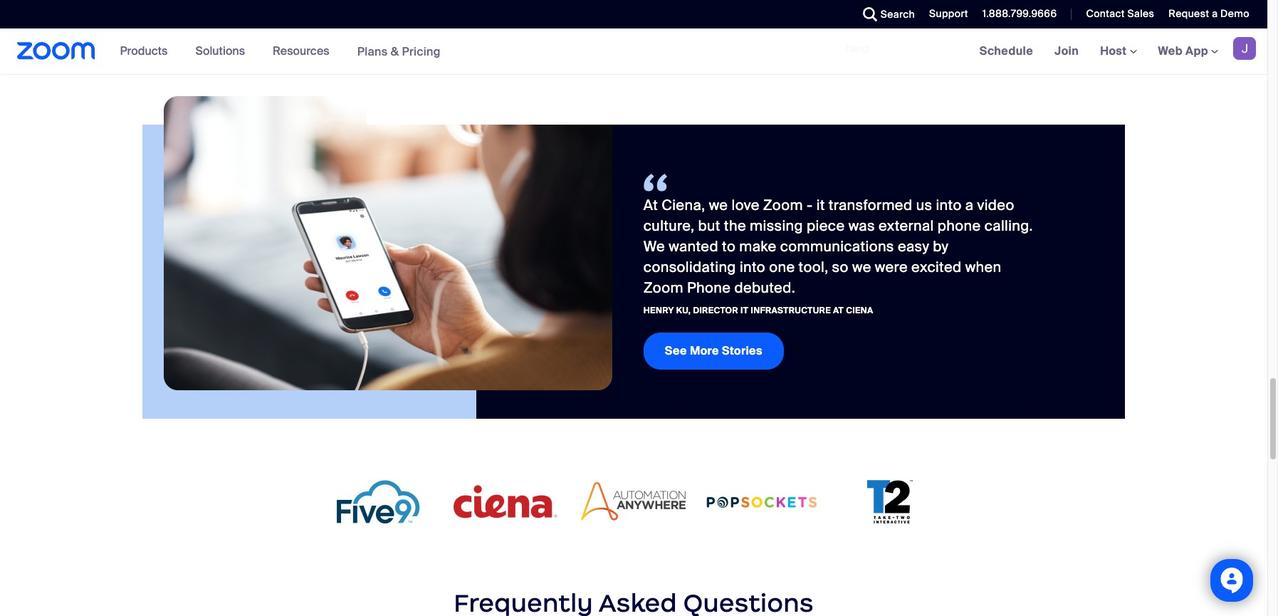Task type: vqa. For each thing, say whether or not it's contained in the screenshot.
the topmost later
no



Task type: locate. For each thing, give the bounding box(es) containing it.
excited
[[912, 258, 962, 276]]

1.888.799.9666 button
[[972, 0, 1061, 28], [983, 7, 1058, 20]]

1 vertical spatial we
[[853, 258, 872, 276]]

0 horizontal spatial zoom
[[644, 278, 684, 297]]

easy
[[898, 237, 930, 256]]

app
[[1186, 43, 1209, 58]]

culture,
[[644, 216, 695, 235]]

zoom up missing
[[764, 196, 803, 214]]

web
[[1159, 43, 1183, 58]]

zoom
[[764, 196, 803, 214], [644, 278, 684, 297]]

into down make
[[740, 258, 766, 276]]

tool,
[[799, 258, 829, 276]]

support link
[[919, 0, 972, 28], [930, 7, 969, 20]]

resources
[[273, 43, 330, 58]]

we
[[709, 196, 728, 214], [853, 258, 872, 276]]

love
[[732, 196, 760, 214]]

at
[[644, 196, 658, 214]]

&
[[391, 44, 399, 59]]

see more stories
[[665, 343, 763, 358]]

into up the phone
[[936, 196, 962, 214]]

join
[[1055, 43, 1079, 58]]

0 vertical spatial we
[[709, 196, 728, 214]]

banner
[[0, 28, 1268, 75]]

0 horizontal spatial into
[[740, 258, 766, 276]]

resources button
[[273, 28, 336, 74]]

products button
[[120, 28, 174, 74]]

the
[[724, 216, 747, 235]]

meetings navigation
[[969, 28, 1268, 75]]

-
[[807, 196, 813, 214]]

1 horizontal spatial zoom
[[764, 196, 803, 214]]

solutions
[[195, 43, 245, 58]]

host button
[[1101, 43, 1137, 58]]

we up but
[[709, 196, 728, 214]]

plans & pricing link
[[357, 44, 441, 59], [357, 44, 441, 59]]

by
[[933, 237, 949, 256]]

us
[[917, 196, 933, 214]]

calling.
[[985, 216, 1034, 235]]

contact sales link
[[1076, 0, 1159, 28], [1087, 7, 1155, 20]]

join link
[[1044, 28, 1090, 74]]

1 horizontal spatial into
[[936, 196, 962, 214]]

zoom phone pricing plans image
[[164, 96, 613, 390]]

henry ku, director it infrastructure at ciena
[[644, 305, 874, 316]]

into
[[936, 196, 962, 214], [740, 258, 766, 276]]

sales
[[1128, 7, 1155, 20]]

a
[[1213, 7, 1218, 20], [966, 196, 974, 214]]

wanted
[[669, 237, 719, 256]]

request a demo link
[[1159, 0, 1268, 28], [1169, 7, 1250, 20]]

product information navigation
[[109, 28, 452, 75]]

1 vertical spatial a
[[966, 196, 974, 214]]

0 vertical spatial a
[[1213, 7, 1218, 20]]

zoom logo image
[[17, 42, 95, 60]]

a left demo
[[1213, 7, 1218, 20]]

search button
[[853, 0, 919, 28]]

a up the phone
[[966, 196, 974, 214]]

to
[[722, 237, 736, 256]]

we right so
[[853, 258, 872, 276]]

0 horizontal spatial we
[[709, 196, 728, 214]]

web app button
[[1159, 43, 1219, 58]]

transformed
[[829, 196, 913, 214]]

ciena,
[[662, 196, 706, 214]]

debuted.
[[735, 278, 796, 297]]

zoom up henry
[[644, 278, 684, 297]]

request a demo
[[1169, 7, 1250, 20]]

so
[[833, 258, 849, 276]]

0 horizontal spatial a
[[966, 196, 974, 214]]

stories
[[722, 343, 763, 358]]

it
[[741, 305, 749, 316]]

but
[[699, 216, 721, 235]]



Task type: describe. For each thing, give the bounding box(es) containing it.
banner containing products
[[0, 28, 1268, 75]]

piece
[[807, 216, 845, 235]]

solutions button
[[195, 28, 252, 74]]

contact sales
[[1087, 7, 1155, 20]]

pricing
[[402, 44, 441, 59]]

schedule link
[[969, 28, 1044, 74]]

phone
[[938, 216, 981, 235]]

communications
[[781, 237, 895, 256]]

see more stories link
[[644, 332, 784, 370]]

1 vertical spatial into
[[740, 258, 766, 276]]

infrastructure
[[751, 305, 831, 316]]

contact
[[1087, 7, 1125, 20]]

more
[[690, 343, 719, 358]]

video
[[978, 196, 1015, 214]]

plans & pricing
[[357, 44, 441, 59]]

one
[[770, 258, 795, 276]]

plans
[[357, 44, 388, 59]]

demo
[[1221, 7, 1250, 20]]

ku,
[[677, 305, 691, 316]]

0 vertical spatial zoom
[[764, 196, 803, 214]]

were
[[875, 258, 908, 276]]

schedule
[[980, 43, 1034, 58]]

support
[[930, 7, 969, 20]]

was
[[849, 216, 875, 235]]

director
[[693, 305, 739, 316]]

at ciena, we love zoom - it transformed us into a video culture, but the missing piece was external phone calling. we wanted to make communications easy by consolidating into one tool, so we were excited when zoom phone debuted.
[[644, 196, 1034, 297]]

host
[[1101, 43, 1130, 58]]

see
[[665, 343, 687, 358]]

consolidating
[[644, 258, 736, 276]]

at
[[834, 305, 844, 316]]

it
[[817, 196, 825, 214]]

profile picture image
[[1234, 37, 1257, 60]]

phone
[[687, 278, 731, 297]]

external
[[879, 216, 934, 235]]

1 vertical spatial zoom
[[644, 278, 684, 297]]

henry
[[644, 305, 674, 316]]

0 vertical spatial into
[[936, 196, 962, 214]]

request
[[1169, 7, 1210, 20]]

missing
[[750, 216, 804, 235]]

ciena
[[847, 305, 874, 316]]

1 horizontal spatial a
[[1213, 7, 1218, 20]]

products
[[120, 43, 168, 58]]

we
[[644, 237, 665, 256]]

1 horizontal spatial we
[[853, 258, 872, 276]]

web app
[[1159, 43, 1209, 58]]

search
[[881, 8, 915, 21]]

a inside at ciena, we love zoom - it transformed us into a video culture, but the missing piece was external phone calling. we wanted to make communications easy by consolidating into one tool, so we were excited when zoom phone debuted.
[[966, 196, 974, 214]]

make
[[740, 237, 777, 256]]

when
[[966, 258, 1002, 276]]

1.888.799.9666
[[983, 7, 1058, 20]]



